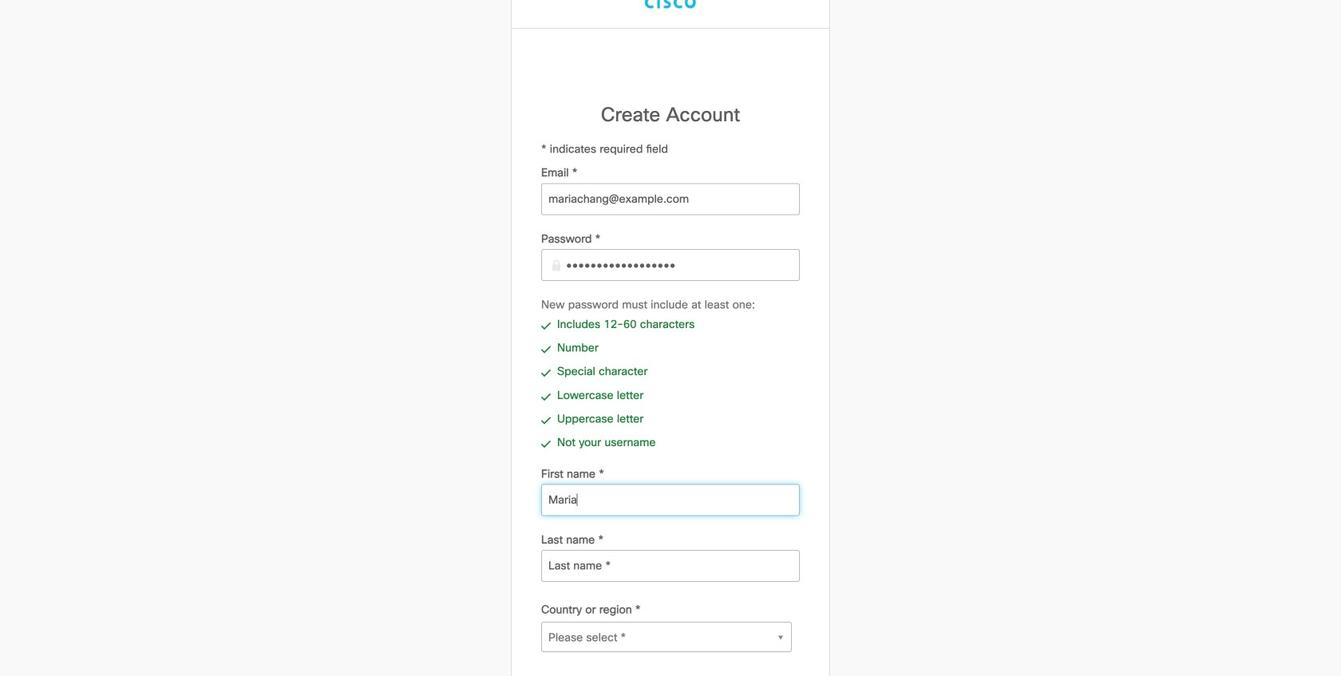 Task type: describe. For each thing, give the bounding box(es) containing it.
cisco logo image
[[640, 0, 701, 16]]



Task type: locate. For each thing, give the bounding box(es) containing it.
Password * password field
[[542, 250, 799, 280]]

Country or region * text field
[[545, 627, 789, 649]]

First name * text field
[[542, 485, 799, 515]]

Last name * text field
[[542, 551, 799, 581]]

Email * text field
[[542, 184, 799, 214]]



Task type: vqa. For each thing, say whether or not it's contained in the screenshot.
PASSWORD * password field
yes



